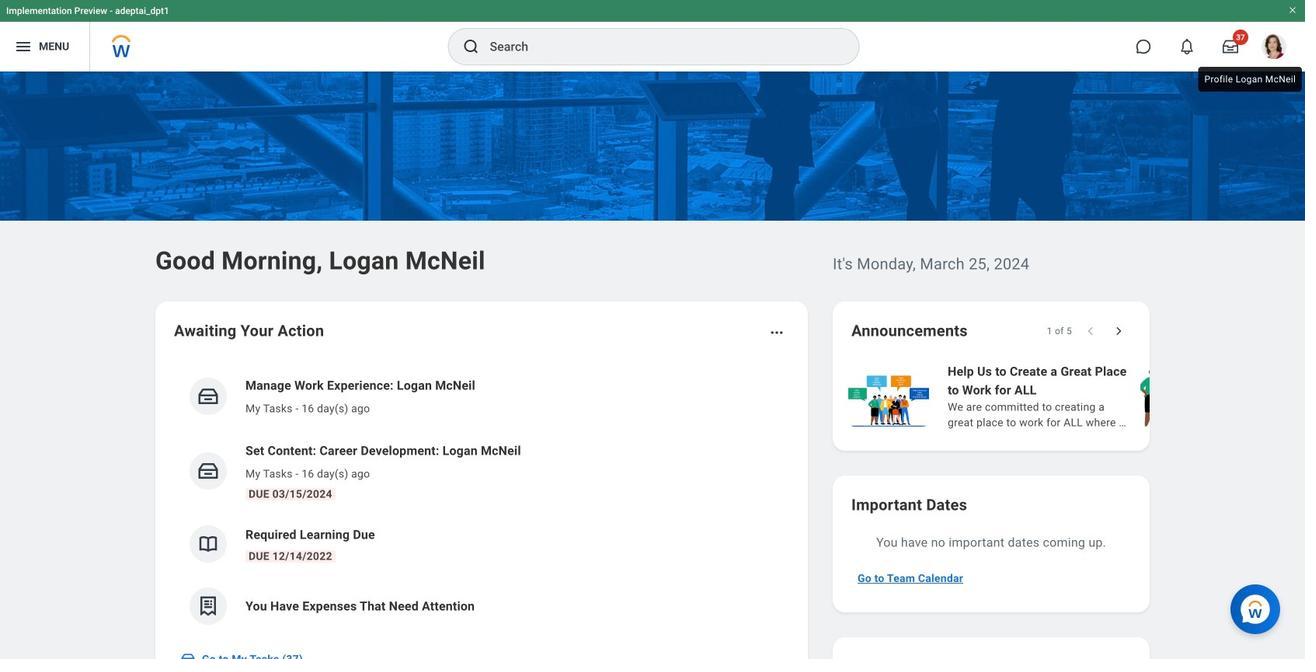 Task type: locate. For each thing, give the bounding box(es) containing it.
1 vertical spatial inbox image
[[197, 459, 220, 483]]

list
[[846, 361, 1306, 432], [174, 364, 790, 637]]

related actions image
[[769, 325, 785, 340]]

search image
[[462, 37, 481, 56]]

tooltip
[[1196, 64, 1306, 95]]

banner
[[0, 0, 1306, 72]]

book open image
[[197, 532, 220, 556]]

0 vertical spatial inbox image
[[197, 385, 220, 408]]

Search Workday  search field
[[490, 30, 827, 64]]

status
[[1047, 325, 1073, 337]]

main content
[[0, 72, 1306, 659]]

inbox image
[[197, 385, 220, 408], [197, 459, 220, 483]]

chevron right small image
[[1111, 323, 1127, 339]]



Task type: describe. For each thing, give the bounding box(es) containing it.
close environment banner image
[[1289, 5, 1298, 15]]

2 inbox image from the top
[[197, 459, 220, 483]]

chevron left small image
[[1083, 323, 1099, 339]]

profile logan mcneil image
[[1262, 34, 1287, 62]]

1 inbox image from the top
[[197, 385, 220, 408]]

1 horizontal spatial list
[[846, 361, 1306, 432]]

0 horizontal spatial list
[[174, 364, 790, 637]]

justify image
[[14, 37, 33, 56]]

notifications large image
[[1180, 39, 1195, 54]]

inbox image
[[180, 651, 196, 659]]

dashboard expenses image
[[197, 595, 220, 618]]

inbox large image
[[1223, 39, 1239, 54]]



Task type: vqa. For each thing, say whether or not it's contained in the screenshot.
search ICON
yes



